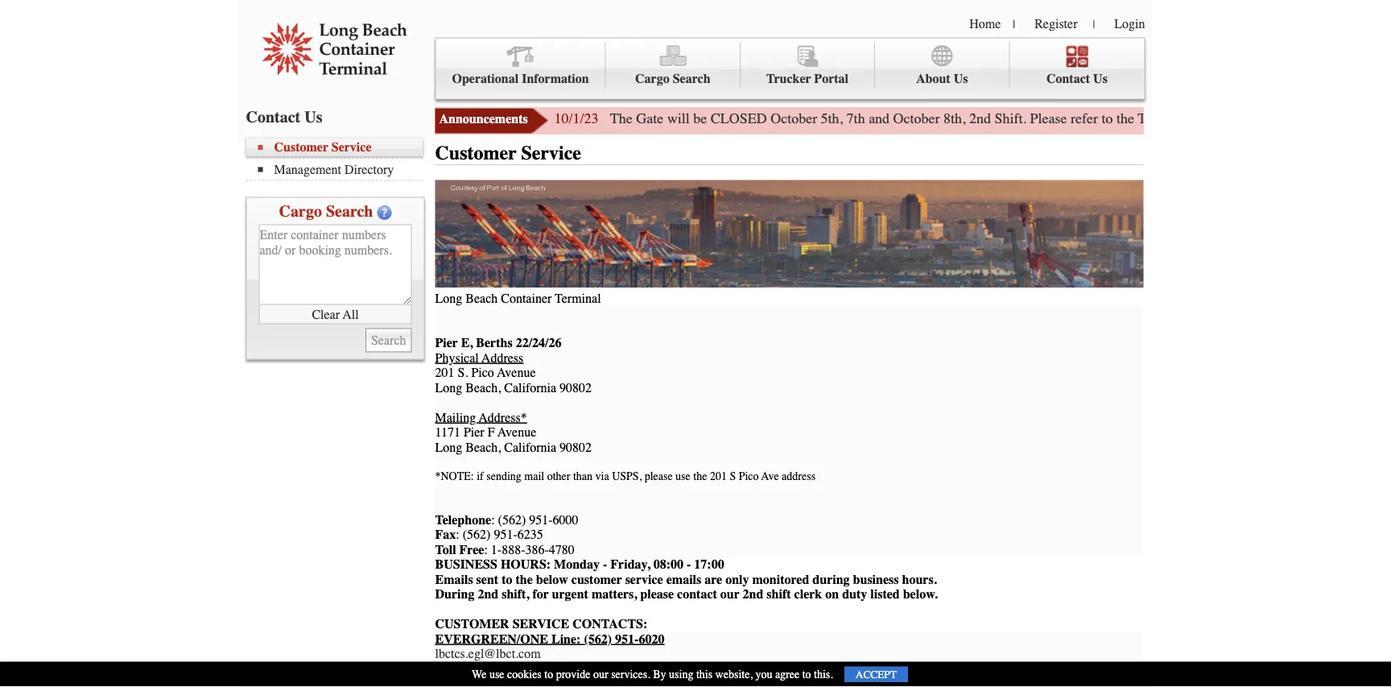 Task type: vqa. For each thing, say whether or not it's contained in the screenshot.
Zip
no



Task type: describe. For each thing, give the bounding box(es) containing it.
customer
[[435, 617, 510, 632]]

1 horizontal spatial for
[[1305, 110, 1322, 127]]

friday,
[[611, 557, 651, 572]]

to inside telephone : (562) 951-6000 fax : (562) 951-6235 toll free : 1-888-386-4780 business hours: monday - friday, 08:00 - 17:00 emails sent to the below customer service emails are only monitored during business hours. ​ ​during 2nd shift, for urgent matters, please contact our 2nd shift clerk on duty listed below.
[[502, 572, 513, 587]]

2 horizontal spatial service
[[1016, 107, 1056, 122]]

1 horizontal spatial use
[[676, 470, 691, 483]]

cargo search inside menu bar
[[636, 71, 711, 86]]

customer inside customer service management directory
[[274, 140, 329, 155]]

*note: if sending mail other than via usps, please use the 201 s pico ave address
[[435, 470, 816, 483]]

operational information
[[452, 71, 589, 86]]

for inside telephone : (562) 951-6000 fax : (562) 951-6235 toll free : 1-888-386-4780 business hours: monday - friday, 08:00 - 17:00 emails sent to the below customer service emails are only monitored during business hours. ​ ​during 2nd shift, for urgent matters, please contact our 2nd shift clerk on duty listed below.
[[533, 587, 549, 602]]

monitored
[[753, 572, 810, 587]]

1171
[[435, 425, 461, 440]]

we use cookies to provide our services. by using this website, you agree to this.
[[472, 668, 833, 681]]

0 vertical spatial customer service
[[958, 107, 1056, 122]]

201 inside pier e, berths 22/24/26 physical address 201 s. pico avenue long beach, california 90802
[[435, 365, 455, 380]]

cargo search link
[[606, 42, 741, 88]]

california inside the mailing address* 1171 pier f avenue long beach, california 90802​
[[504, 440, 557, 455]]

truck
[[1138, 110, 1172, 127]]

1 vertical spatial customer service
[[435, 142, 582, 164]]

6000
[[553, 512, 579, 527]]

1 october from the left
[[771, 110, 818, 127]]

container
[[501, 291, 552, 306]]

address*
[[479, 410, 527, 425]]

operational information link
[[436, 42, 606, 88]]

services.
[[611, 668, 651, 681]]

1 horizontal spatial 201
[[710, 470, 727, 483]]

0 horizontal spatial cargo
[[279, 202, 322, 220]]

contact us link
[[1010, 42, 1145, 88]]

below.
[[903, 587, 938, 602]]

hours. ​
[[902, 572, 940, 587]]

monday
[[554, 557, 600, 572]]

sent
[[476, 572, 499, 587]]

you
[[756, 668, 773, 681]]

terminal
[[555, 291, 601, 306]]

​​​​​​​​​​​​​​​​​​​​​​​​​​​​​​​​​​​long beach container terminal
[[435, 291, 601, 306]]

trucker
[[767, 71, 811, 86]]

business
[[853, 572, 899, 587]]

service
[[513, 617, 570, 632]]

page
[[1274, 110, 1301, 127]]

to right refer
[[1102, 110, 1114, 127]]

us for "contact us" link
[[1094, 71, 1108, 86]]

us for about us link
[[954, 71, 968, 86]]

386-
[[526, 542, 549, 557]]

6235
[[518, 527, 543, 542]]

90802
[[560, 380, 592, 395]]

pier e, berths 22/24/26 physical address 201 s. pico avenue long beach, california 90802
[[435, 336, 592, 395]]

(562) down the "evergreen/one"
[[481, 661, 509, 676]]

s.
[[458, 365, 468, 380]]

2 | from the left
[[1093, 18, 1096, 31]]

other
[[547, 470, 571, 483]]

via usps,
[[596, 470, 642, 483]]

berths
[[476, 336, 513, 350]]

this.
[[814, 668, 833, 681]]

about
[[917, 71, 951, 86]]

clear all
[[312, 307, 359, 322]]

management directory link for 'customer service' link to the bottom
[[258, 162, 423, 177]]

(562) up 888-
[[498, 512, 526, 527]]

the inside telephone : (562) 951-6000 fax : (562) 951-6235 toll free : 1-888-386-4780 business hours: monday - friday, 08:00 - 17:00 emails sent to the below customer service emails are only monitored during business hours. ​ ​during 2nd shift, for urgent matters, please contact our 2nd shift clerk on duty listed below.
[[516, 572, 533, 587]]

17:00
[[695, 557, 725, 572]]

clerk
[[795, 587, 823, 602]]

cargo inside menu bar
[[636, 71, 670, 86]]

please inside telephone : (562) 951-6000 fax : (562) 951-6235 toll free : 1-888-386-4780 business hours: monday - friday, 08:00 - 17:00 emails sent to the below customer service emails are only monitored during business hours. ​ ​during 2nd shift, for urgent matters, please contact our 2nd shift clerk on duty listed below.
[[641, 587, 674, 602]]

we
[[472, 668, 487, 681]]

10/1/23
[[555, 110, 599, 127]]

if
[[477, 470, 484, 483]]

home link
[[970, 16, 1001, 31]]

08:00
[[654, 557, 684, 572]]

shift,
[[502, 587, 529, 602]]

about us link
[[876, 42, 1010, 88]]

please
[[1031, 110, 1068, 127]]

our inside telephone : (562) 951-6000 fax : (562) 951-6235 toll free : 1-888-386-4780 business hours: monday - friday, 08:00 - 17:00 emails sent to the below customer service emails are only monitored during business hours. ​ ​during 2nd shift, for urgent matters, please contact our 2nd shift clerk on duty listed below.
[[721, 587, 740, 602]]

will
[[667, 110, 690, 127]]

evergreen/one
[[435, 632, 548, 646]]

web
[[1246, 110, 1270, 127]]

0 vertical spatial customer service link
[[946, 95, 1068, 132]]

urgent
[[552, 587, 589, 602]]

1 vertical spatial search
[[326, 202, 373, 220]]

e,
[[461, 336, 473, 350]]

accept
[[856, 668, 897, 681]]

fax
[[435, 527, 456, 542]]

physical
[[435, 350, 479, 365]]

Enter container numbers and/ or booking numbers.  text field
[[259, 224, 412, 305]]

register
[[1035, 16, 1078, 31]]

6020
[[639, 632, 665, 646]]

information
[[522, 71, 589, 86]]

address
[[482, 350, 524, 365]]

f
[[488, 425, 495, 440]]

telephone
[[435, 512, 491, 527]]

toll
[[435, 542, 456, 557]]

contact
[[677, 587, 717, 602]]

below
[[536, 572, 568, 587]]

2 gate from the left
[[1176, 110, 1203, 127]]

directory inside menu item
[[1018, 139, 1071, 154]]

0 horizontal spatial 2nd
[[478, 587, 499, 602]]

business hours:
[[435, 557, 551, 572]]

contact us inside "contact us" link
[[1047, 71, 1108, 86]]

6019
[[536, 661, 561, 676]]

(562) right line:
[[584, 632, 612, 646]]

beach
[[466, 291, 498, 306]]

oocl:
[[435, 661, 478, 676]]

2 horizontal spatial 2nd
[[970, 110, 992, 127]]

1 horizontal spatial search
[[673, 71, 711, 86]]

pier inside the mailing address* 1171 pier f avenue long beach, california 90802​
[[464, 425, 485, 440]]

free
[[460, 542, 484, 557]]

s
[[730, 470, 736, 483]]

888-
[[502, 542, 526, 557]]

customer
[[572, 572, 622, 587]]

home
[[970, 16, 1001, 31]]



Task type: locate. For each thing, give the bounding box(es) containing it.
1 horizontal spatial customer service link
[[946, 95, 1068, 132]]

- left 17:00 at the bottom of page
[[687, 557, 691, 572]]

telephone : (562) 951-6000 fax : (562) 951-6235 toll free : 1-888-386-4780 business hours: monday - friday, 08:00 - 17:00 emails sent to the below customer service emails are only monitored during business hours. ​ ​during 2nd shift, for urgent matters, please contact our 2nd shift clerk on duty listed below.
[[435, 512, 945, 602]]

using
[[669, 668, 694, 681]]

menu item
[[869, 42, 1145, 164]]

0 vertical spatial california
[[504, 380, 557, 395]]

90802​
[[560, 440, 592, 455]]

1 horizontal spatial -
[[687, 557, 691, 572]]

-
[[603, 557, 608, 572], [687, 557, 691, 572]]

1 vertical spatial beach,
[[466, 440, 501, 455]]

| left login 'link'
[[1093, 18, 1096, 31]]

october right the and
[[894, 110, 940, 127]]

1 horizontal spatial us
[[954, 71, 968, 86]]

0 horizontal spatial use
[[490, 668, 505, 681]]

0 vertical spatial for
[[1305, 110, 1322, 127]]

1 vertical spatial cargo
[[279, 202, 322, 220]]

0 vertical spatial please
[[645, 470, 673, 483]]

further
[[1325, 110, 1365, 127]]

pico inside pier e, berths 22/24/26 physical address 201 s. pico avenue long beach, california 90802
[[471, 365, 494, 380]]

gate right "the"
[[636, 110, 664, 127]]

1 horizontal spatial the
[[694, 470, 707, 483]]

0 horizontal spatial :
[[456, 527, 460, 542]]

1 vertical spatial pier
[[464, 425, 485, 440]]

1 horizontal spatial cargo search
[[636, 71, 711, 86]]

and
[[869, 110, 890, 127]]

0 vertical spatial cargo
[[636, 71, 670, 86]]

menu item inside menu bar
[[869, 42, 1145, 164]]

2nd left shift,
[[478, 587, 499, 602]]

0 horizontal spatial pico
[[471, 365, 494, 380]]

1 vertical spatial customer service link
[[258, 140, 423, 155]]

management inside the management directory link
[[943, 139, 1015, 154]]

clear
[[312, 307, 340, 322]]

1 vertical spatial contact us
[[246, 108, 323, 126]]

201 left s
[[710, 470, 727, 483]]

1 vertical spatial avenue
[[498, 425, 537, 440]]

1 vertical spatial for
[[533, 587, 549, 602]]

customer service down announcements
[[435, 142, 582, 164]]

please
[[645, 470, 673, 483], [641, 587, 674, 602]]

1 vertical spatial pico
[[739, 470, 759, 483]]

announcements
[[439, 112, 528, 126]]

line:
[[552, 632, 581, 646]]

1 horizontal spatial cargo
[[636, 71, 670, 86]]

during
[[813, 572, 850, 587]]

1 horizontal spatial :
[[484, 542, 488, 557]]

1 horizontal spatial customer service
[[958, 107, 1056, 122]]

4780
[[549, 542, 575, 557]]

management inside customer service management directory
[[274, 162, 342, 177]]

service
[[626, 572, 663, 587]]

0 vertical spatial the
[[1117, 110, 1135, 127]]

2 horizontal spatial customer
[[958, 107, 1013, 122]]

please right via usps,
[[645, 470, 673, 483]]

0 horizontal spatial search
[[326, 202, 373, 220]]

service
[[1016, 107, 1056, 122], [332, 140, 372, 155], [521, 142, 582, 164]]

0 horizontal spatial menu bar
[[246, 138, 431, 181]]

beach, inside the mailing address* 1171 pier f avenue long beach, california 90802​
[[466, 440, 501, 455]]

mailing
[[435, 410, 476, 425]]

0 horizontal spatial contact us
[[246, 108, 323, 126]]

to left provide at the left bottom of the page
[[545, 668, 553, 681]]

1 vertical spatial use
[[490, 668, 505, 681]]

long inside the mailing address* 1171 pier f avenue long beach, california 90802​
[[435, 440, 463, 455]]

1 vertical spatial 201
[[710, 470, 727, 483]]

0 horizontal spatial customer service link
[[258, 140, 423, 155]]

management
[[943, 139, 1015, 154], [274, 162, 342, 177]]

refer
[[1071, 110, 1099, 127]]

0 vertical spatial long
[[435, 380, 463, 395]]

menu bar containing operational information
[[435, 37, 1146, 164]]

0 horizontal spatial service
[[332, 140, 372, 155]]

2 vertical spatial the
[[516, 572, 533, 587]]

1 horizontal spatial management directory link
[[931, 127, 1083, 164]]

2 horizontal spatial the
[[1117, 110, 1135, 127]]

on
[[826, 587, 839, 602]]

1 vertical spatial california
[[504, 440, 557, 455]]

2 horizontal spatial :
[[491, 512, 495, 527]]

0 horizontal spatial for
[[533, 587, 549, 602]]

0 horizontal spatial customer service
[[435, 142, 582, 164]]

2 california from the top
[[504, 440, 557, 455]]

0 vertical spatial our
[[721, 587, 740, 602]]

cargo up will
[[636, 71, 670, 86]]

search up be
[[673, 71, 711, 86]]

1 horizontal spatial customer
[[435, 142, 517, 164]]

1 horizontal spatial management
[[943, 139, 1015, 154]]

2nd right 8th,
[[970, 110, 992, 127]]

trucker portal
[[767, 71, 849, 86]]

0 horizontal spatial contact
[[246, 108, 301, 126]]

lbctcs.egl@lbct.com
[[435, 646, 541, 661]]

directory inside customer service management directory
[[345, 162, 394, 177]]

management directory link for the top 'customer service' link
[[931, 127, 1083, 164]]

2 - from the left
[[687, 557, 691, 572]]

- left friday,
[[603, 557, 608, 572]]

long up "mailing"
[[435, 380, 463, 395]]

emails
[[435, 572, 473, 587]]

all
[[343, 307, 359, 322]]

0 horizontal spatial |
[[1013, 18, 1016, 31]]

customer inside menu item
[[958, 107, 1013, 122]]

1 vertical spatial long
[[435, 440, 463, 455]]

0 horizontal spatial management
[[274, 162, 342, 177]]

1 vertical spatial management
[[274, 162, 342, 177]]

customer
[[958, 107, 1013, 122], [274, 140, 329, 155], [435, 142, 517, 164]]

search
[[673, 71, 711, 86], [326, 202, 373, 220]]

pier
[[435, 336, 458, 350], [464, 425, 485, 440]]

long up *note:
[[435, 440, 463, 455]]

22/24/26
[[516, 336, 562, 350]]

| right home 'link'
[[1013, 18, 1016, 31]]

register link
[[1035, 16, 1078, 31]]

1 vertical spatial please
[[641, 587, 674, 602]]

pier left f
[[464, 425, 485, 440]]

contact us up customer service management directory
[[246, 108, 323, 126]]

0 vertical spatial avenue
[[497, 365, 536, 380]]

california up mail
[[504, 440, 557, 455]]

shift.
[[995, 110, 1027, 127]]

0 vertical spatial use
[[676, 470, 691, 483]]

management directory
[[943, 139, 1071, 154]]

california up address* on the bottom left of page
[[504, 380, 557, 395]]

for right page at the top right
[[1305, 110, 1322, 127]]

1 horizontal spatial 2nd
[[743, 587, 764, 602]]

1 vertical spatial directory
[[345, 162, 394, 177]]

1 horizontal spatial october
[[894, 110, 940, 127]]

about us
[[917, 71, 968, 86]]

login
[[1115, 16, 1146, 31]]

beach, down the address on the left of the page
[[466, 380, 501, 395]]

0 horizontal spatial directory
[[345, 162, 394, 177]]

(562) left 1-
[[463, 527, 491, 542]]

0 horizontal spatial our
[[594, 668, 609, 681]]

1 - from the left
[[603, 557, 608, 572]]

avenue down berths
[[497, 365, 536, 380]]

0 vertical spatial beach,
[[466, 380, 501, 395]]

0 vertical spatial pico
[[471, 365, 494, 380]]

1 horizontal spatial menu bar
[[435, 37, 1146, 164]]

please down the 08:00
[[641, 587, 674, 602]]

2 october from the left
[[894, 110, 940, 127]]

hours
[[1207, 110, 1242, 127]]

0 horizontal spatial the
[[516, 572, 533, 587]]

0 vertical spatial search
[[673, 71, 711, 86]]

0 vertical spatial contact us
[[1047, 71, 1108, 86]]

for right shift,
[[533, 587, 549, 602]]

5th,
[[821, 110, 843, 127]]

1 vertical spatial cargo search
[[279, 202, 373, 220]]

closed
[[711, 110, 767, 127]]

pico right s. in the left of the page
[[471, 365, 494, 380]]

1 california from the top
[[504, 380, 557, 395]]

1 vertical spatial the
[[694, 470, 707, 483]]

portal
[[815, 71, 849, 86]]

long
[[435, 380, 463, 395], [435, 440, 463, 455]]

us up refer
[[1094, 71, 1108, 86]]

matters,
[[592, 587, 637, 602]]

than
[[573, 470, 593, 483]]

avenue inside pier e, berths 22/24/26 physical address 201 s. pico avenue long beach, california 90802
[[497, 365, 536, 380]]

only
[[726, 572, 749, 587]]

2nd left shift
[[743, 587, 764, 602]]

1 horizontal spatial contact
[[1047, 71, 1091, 86]]

0 horizontal spatial gate
[[636, 110, 664, 127]]

service inside customer service management directory
[[332, 140, 372, 155]]

search down customer service management directory
[[326, 202, 373, 220]]

1 horizontal spatial gate
[[1176, 110, 1203, 127]]

our right provide at the left bottom of the page
[[594, 668, 609, 681]]

us up customer service management directory
[[305, 108, 323, 126]]

None submit
[[366, 328, 412, 352]]

0 horizontal spatial october
[[771, 110, 818, 127]]

pier left e,
[[435, 336, 458, 350]]

:
[[491, 512, 495, 527], [456, 527, 460, 542], [484, 542, 488, 557]]

1 horizontal spatial service
[[521, 142, 582, 164]]

1 | from the left
[[1013, 18, 1016, 31]]

to left this.
[[803, 668, 812, 681]]

8th,
[[944, 110, 966, 127]]

0 horizontal spatial -
[[603, 557, 608, 572]]

clear all button
[[259, 305, 412, 324]]

cargo search up will
[[636, 71, 711, 86]]

directory
[[1018, 139, 1071, 154], [345, 162, 394, 177]]

contact up customer service management directory
[[246, 108, 301, 126]]

beach, up if
[[466, 440, 501, 455]]

menu bar
[[435, 37, 1146, 164], [246, 138, 431, 181]]

1 long from the top
[[435, 380, 463, 395]]

1 horizontal spatial contact us
[[1047, 71, 1108, 86]]

avenue
[[497, 365, 536, 380], [498, 425, 537, 440]]

7th
[[847, 110, 866, 127]]

contact
[[1047, 71, 1091, 86], [246, 108, 301, 126]]

0 horizontal spatial management directory link
[[258, 162, 423, 177]]

the left s
[[694, 470, 707, 483]]

cargo search down customer service management directory
[[279, 202, 373, 220]]

customer service link
[[946, 95, 1068, 132], [258, 140, 423, 155]]

operational
[[452, 71, 519, 86]]

0 vertical spatial 201
[[435, 365, 455, 380]]

2 beach, from the top
[[466, 440, 501, 455]]

201 left s. in the left of the page
[[435, 365, 455, 380]]

1 vertical spatial our
[[594, 668, 609, 681]]

menu item containing contact us
[[869, 42, 1145, 164]]

our right contact
[[721, 587, 740, 602]]

customer service
[[958, 107, 1056, 122], [435, 142, 582, 164]]

us right about
[[954, 71, 968, 86]]

use right the we
[[490, 668, 505, 681]]

0 horizontal spatial cargo search
[[279, 202, 373, 220]]

beach,
[[466, 380, 501, 395], [466, 440, 501, 455]]

the left below
[[516, 572, 533, 587]]

2 long from the top
[[435, 440, 463, 455]]

​during
[[435, 587, 475, 602]]

0 vertical spatial cargo search
[[636, 71, 711, 86]]

october left 5th,
[[771, 110, 818, 127]]

1 horizontal spatial pico
[[739, 470, 759, 483]]

customer service up management directory
[[958, 107, 1056, 122]]

10/1/23 the gate will be closed october 5th, 7th and october 8th, 2nd shift. please refer to the truck gate hours web page for further gate
[[555, 110, 1392, 127]]

the left truck
[[1117, 110, 1135, 127]]

long inside pier e, berths 22/24/26 physical address 201 s. pico avenue long beach, california 90802
[[435, 380, 463, 395]]

pico right s
[[739, 470, 759, 483]]

contacts:
[[573, 617, 648, 632]]

2 horizontal spatial us
[[1094, 71, 1108, 86]]

1 horizontal spatial our
[[721, 587, 740, 602]]

1 horizontal spatial pier
[[464, 425, 485, 440]]

contact up refer
[[1047, 71, 1091, 86]]

pier inside pier e, berths 22/24/26 physical address 201 s. pico avenue long beach, california 90802
[[435, 336, 458, 350]]

customer service contacts: evergreen/one line: (562) 951-6020 lbctcs.egl@lbct.com oocl: (562) 951-6019
[[435, 617, 665, 676]]

california inside pier e, berths 22/24/26 physical address 201 s. pico avenue long beach, california 90802
[[504, 380, 557, 395]]

contact us up refer
[[1047, 71, 1108, 86]]

0 vertical spatial management
[[943, 139, 1015, 154]]

menu bar containing customer service
[[246, 138, 431, 181]]

0 vertical spatial pier
[[435, 336, 458, 350]]

​​​​​​​​​​​​​​​​​​​​​​​​​​​​​​​​​​​long
[[435, 291, 463, 306]]

0 horizontal spatial us
[[305, 108, 323, 126]]

0 vertical spatial directory
[[1018, 139, 1071, 154]]

agree
[[776, 668, 800, 681]]

october
[[771, 110, 818, 127], [894, 110, 940, 127]]

beach, inside pier e, berths 22/24/26 physical address 201 s. pico avenue long beach, california 90802
[[466, 380, 501, 395]]

gate
[[1368, 110, 1392, 127]]

1 vertical spatial contact
[[246, 108, 301, 126]]

to
[[1102, 110, 1114, 127], [502, 572, 513, 587], [545, 668, 553, 681], [803, 668, 812, 681]]

|
[[1013, 18, 1016, 31], [1093, 18, 1096, 31]]

mail
[[525, 470, 545, 483]]

0 horizontal spatial customer
[[274, 140, 329, 155]]

customer service management directory
[[274, 140, 394, 177]]

1 gate from the left
[[636, 110, 664, 127]]

0 horizontal spatial 201
[[435, 365, 455, 380]]

this
[[697, 668, 713, 681]]

use left s
[[676, 470, 691, 483]]

1 beach, from the top
[[466, 380, 501, 395]]

gate right truck
[[1176, 110, 1203, 127]]

0 vertical spatial contact
[[1047, 71, 1091, 86]]

avenue right f
[[498, 425, 537, 440]]

our
[[721, 587, 740, 602], [594, 668, 609, 681]]

accept button
[[845, 666, 908, 682]]

to right sent
[[502, 572, 513, 587]]

1 horizontal spatial directory
[[1018, 139, 1071, 154]]

avenue inside the mailing address* 1171 pier f avenue long beach, california 90802​
[[498, 425, 537, 440]]

cargo down customer service management directory
[[279, 202, 322, 220]]

emails are
[[667, 572, 723, 587]]



